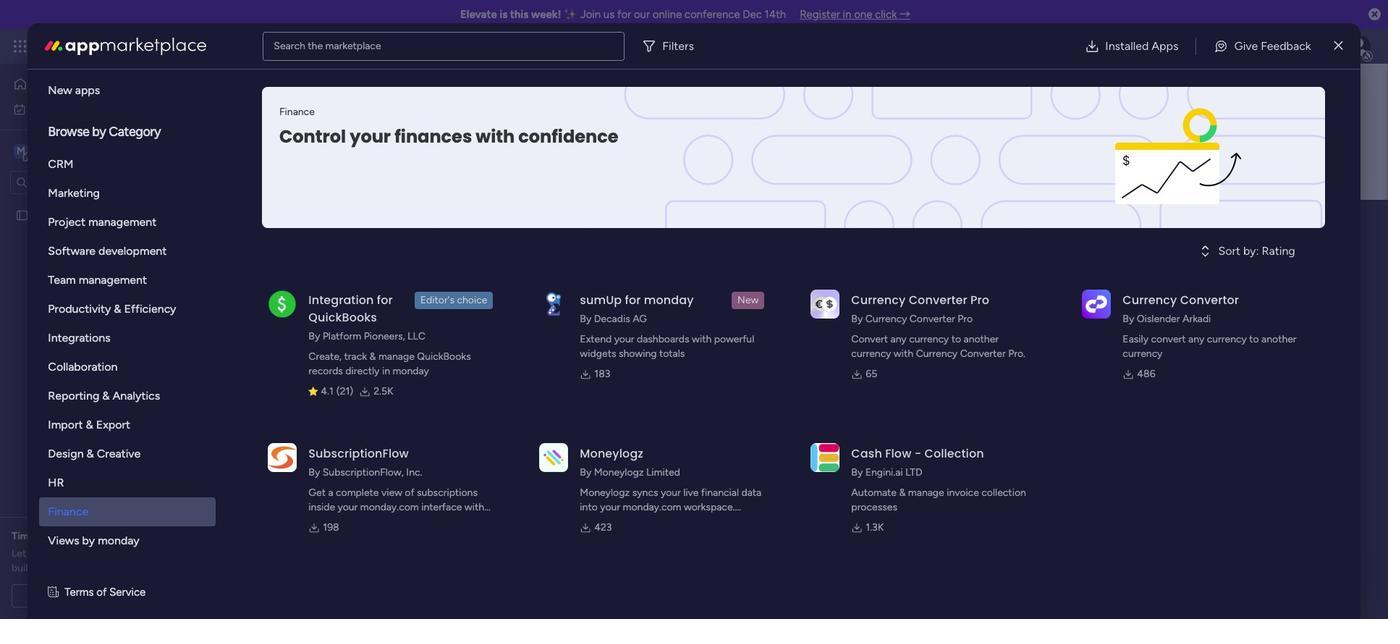 Task type: locate. For each thing, give the bounding box(es) containing it.
1 horizontal spatial editor's
[[421, 294, 455, 306]]

is
[[500, 8, 508, 21]]

powerful
[[715, 333, 755, 345]]

our up so
[[29, 547, 44, 560]]

filters button
[[637, 31, 706, 60]]

0 vertical spatial new
[[48, 83, 72, 97]]

✨
[[564, 8, 578, 21]]

2 vertical spatial converter
[[961, 348, 1006, 360]]

us
[[604, 8, 615, 21]]

1 vertical spatial finance
[[48, 505, 88, 518]]

moneylogz
[[580, 445, 644, 462], [594, 466, 644, 479]]

0 vertical spatial by
[[92, 124, 106, 140]]

& right design
[[87, 447, 94, 461]]

dashboards up totals
[[637, 333, 690, 345]]

0 horizontal spatial new
[[48, 83, 72, 97]]

1 horizontal spatial to
[[1250, 333, 1260, 345]]

1 horizontal spatial dashboards
[[637, 333, 690, 345]]

& for automate & manage invoice collection processes
[[900, 487, 906, 499]]

app logo image for moneylogz
[[540, 443, 569, 472]]

& right the track
[[370, 350, 376, 363]]

installed apps button
[[1074, 31, 1191, 60]]

& up the export
[[102, 389, 110, 403]]

& for reporting & analytics
[[102, 389, 110, 403]]

0 vertical spatial subscriptionflow
[[309, 445, 409, 462]]

installed
[[1106, 39, 1149, 52]]

views by monday
[[48, 534, 140, 547]]

1 vertical spatial choice
[[457, 294, 488, 306]]

brad klo image
[[1348, 35, 1371, 58]]

Search in workspace field
[[30, 174, 121, 190]]

with inside convert any currency to another currency with currency converter pro.
[[894, 348, 914, 360]]

subscriptionflow down inside
[[309, 516, 388, 528]]

track
[[344, 350, 367, 363]]

1 vertical spatial your
[[615, 333, 635, 345]]

manage
[[379, 350, 415, 363], [909, 487, 945, 499]]

1 vertical spatial in
[[472, 327, 480, 339]]

0 vertical spatial pro
[[971, 292, 990, 308]]

dashboards inside extend your dashboards with powerful widgets showing totals
[[637, 333, 690, 345]]

0 vertical spatial work
[[117, 38, 143, 54]]

currency inside currency convertor by oislender arkadi
[[1123, 292, 1178, 308]]

work
[[117, 38, 143, 54], [48, 102, 70, 115]]

quickbooks down integration in the left of the page
[[309, 309, 377, 326]]

1 horizontal spatial any
[[1189, 333, 1205, 345]]

integration
[[309, 292, 374, 308]]

1 any from the left
[[891, 333, 907, 345]]

1 horizontal spatial test
[[298, 360, 317, 373]]

import
[[48, 418, 83, 432]]

cash flow - collection by engini.ai ltd
[[852, 445, 985, 479]]

0 vertical spatial finance
[[280, 106, 315, 118]]

apps image
[[1230, 39, 1245, 54]]

apps
[[1152, 39, 1179, 52]]

1 vertical spatial converter
[[910, 313, 956, 325]]

browse
[[48, 124, 89, 140]]

1 vertical spatial of
[[86, 562, 96, 574]]

with inside extend your dashboards with powerful widgets showing totals
[[692, 333, 712, 345]]

what
[[115, 547, 137, 560]]

finances
[[395, 125, 473, 148]]

your up showing
[[615, 333, 635, 345]]

test
[[34, 209, 53, 221], [298, 360, 317, 373]]

2 subscriptionflow from the top
[[309, 516, 388, 528]]

1 vertical spatial this
[[483, 327, 499, 339]]

productivity & efficiency
[[48, 302, 176, 316]]

software
[[48, 244, 96, 258]]

& left the export
[[86, 418, 93, 432]]

main workspace
[[33, 144, 119, 157], [361, 205, 547, 238]]

1 vertical spatial workspace
[[423, 205, 547, 238]]

terms of service link
[[65, 584, 146, 601]]

0 horizontal spatial main workspace
[[33, 144, 119, 157]]

dapulse x slim image
[[1335, 37, 1344, 55]]

new for new
[[738, 294, 759, 306]]

→
[[900, 8, 911, 21]]

with left the "powerful"
[[692, 333, 712, 345]]

1 subscriptionflow from the top
[[309, 445, 409, 462]]

subscriptionflow
[[309, 445, 409, 462], [309, 516, 388, 528]]

records
[[309, 365, 343, 377]]

for for sumup for monday
[[625, 292, 641, 308]]

1 vertical spatial editor's choice
[[421, 294, 488, 306]]

0 horizontal spatial main
[[33, 144, 59, 157]]

invite members image
[[1198, 39, 1213, 54]]

with down subscriptions
[[465, 501, 485, 513]]

in right recently
[[472, 327, 480, 339]]

for up you
[[377, 292, 393, 308]]

app logo image
[[268, 289, 297, 318], [540, 289, 569, 318], [811, 289, 840, 318], [1083, 289, 1112, 318], [268, 443, 297, 472], [540, 443, 569, 472], [811, 443, 840, 472]]

by decadis ag
[[580, 313, 647, 325]]

1 vertical spatial manage
[[909, 487, 945, 499]]

0 horizontal spatial work
[[48, 102, 70, 115]]

any down arkadi
[[1189, 333, 1205, 345]]

2 any from the left
[[1189, 333, 1205, 345]]

choice up home button in the top of the page
[[90, 54, 125, 68]]

totals
[[660, 348, 685, 360]]

integrations
[[48, 331, 111, 345]]

quickbooks down recently
[[417, 350, 471, 363]]

editor's choice up recently
[[421, 294, 488, 306]]

give feedback link
[[1203, 31, 1323, 60]]

0 horizontal spatial manage
[[379, 350, 415, 363]]

0 vertical spatial main workspace
[[33, 144, 119, 157]]

marketing
[[48, 186, 100, 200]]

boards
[[313, 292, 348, 306]]

your down complete
[[338, 501, 358, 513]]

by inside subscriptionflow by subscriptionflow, inc.
[[309, 466, 320, 479]]

0 horizontal spatial our
[[29, 547, 44, 560]]

quickbooks inside create, track & manage quickbooks records directly in monday
[[417, 350, 471, 363]]

editor's up home button in the top of the page
[[48, 54, 87, 68]]

currency
[[852, 292, 906, 308], [1123, 292, 1178, 308], [866, 313, 908, 325], [916, 348, 958, 360]]

directly
[[346, 365, 380, 377]]

1 horizontal spatial this
[[510, 8, 529, 21]]

1 vertical spatial a
[[92, 589, 97, 602]]

by for browse
[[92, 124, 106, 140]]

1 horizontal spatial quickbooks
[[417, 350, 471, 363]]

finance
[[280, 106, 315, 118], [48, 505, 88, 518]]

conference
[[685, 8, 740, 21]]

automate & manage invoice collection processes
[[852, 487, 1027, 513]]

sort
[[1219, 244, 1241, 258]]

0 horizontal spatial in
[[382, 365, 390, 377]]

another inside convert any currency to another currency with currency converter pro.
[[964, 333, 999, 345]]

engini.ai
[[866, 466, 903, 479]]

app logo image for cash flow - collection
[[811, 443, 840, 472]]

0 horizontal spatial finance
[[48, 505, 88, 518]]

subscriptions
[[417, 487, 478, 499]]

currency down arkadi
[[1208, 333, 1247, 345]]

work right my
[[48, 102, 70, 115]]

0 horizontal spatial any
[[891, 333, 907, 345]]

new up 'my work'
[[48, 83, 72, 97]]

project management
[[48, 215, 157, 229]]

export
[[96, 418, 130, 432]]

banner logo image
[[1045, 87, 1309, 228]]

0 horizontal spatial quickbooks
[[309, 309, 377, 326]]

collection
[[925, 445, 985, 462]]

1 vertical spatial work
[[48, 102, 70, 115]]

review up charge
[[82, 547, 112, 560]]

1 vertical spatial management
[[88, 215, 157, 229]]

invoice
[[947, 487, 980, 499]]

give feedback button
[[1203, 31, 1323, 60]]

0 vertical spatial choice
[[90, 54, 125, 68]]

editor's
[[48, 54, 87, 68], [421, 294, 455, 306]]

1 horizontal spatial another
[[1262, 333, 1297, 345]]

2 vertical spatial management
[[79, 273, 147, 287]]

& for design & creative
[[87, 447, 94, 461]]

0 vertical spatial manage
[[379, 350, 415, 363]]

& inside the automate & manage invoice collection processes
[[900, 487, 906, 499]]

2 vertical spatial in
[[382, 365, 390, 377]]

app logo image for subscriptionflow
[[268, 443, 297, 472]]

1 vertical spatial editor's
[[421, 294, 455, 306]]

finance for finance control your finances with confidence
[[280, 106, 315, 118]]

monday.com
[[360, 501, 419, 513]]

dashboards
[[326, 327, 379, 339], [637, 333, 690, 345]]

0 horizontal spatial a
[[92, 589, 97, 602]]

1 horizontal spatial new
[[738, 294, 759, 306]]

apps
[[75, 83, 100, 97]]

0 horizontal spatial test
[[34, 209, 53, 221]]

Main workspace field
[[358, 205, 1330, 238]]

register in one click → link
[[800, 8, 911, 21]]

extend
[[580, 333, 612, 345]]

experts
[[46, 547, 80, 560]]

sumup for monday
[[580, 292, 694, 308]]

by right views
[[82, 534, 95, 547]]

quickbooks inside integration for quickbooks
[[309, 309, 377, 326]]

editor's choice up home button in the top of the page
[[48, 54, 125, 68]]

2.5k
[[374, 385, 394, 398]]

showing
[[619, 348, 657, 360]]

the
[[308, 39, 323, 52]]

0 vertical spatial of
[[405, 487, 415, 499]]

1 horizontal spatial editor's choice
[[421, 294, 488, 306]]

dashboards for with
[[637, 333, 690, 345]]

new
[[48, 83, 72, 97], [738, 294, 759, 306]]

main workspace inside workspace selection element
[[33, 144, 119, 157]]

work up home button in the top of the page
[[117, 38, 143, 54]]

team management
[[48, 273, 147, 287]]

of
[[405, 487, 415, 499], [86, 562, 96, 574], [96, 586, 107, 599]]

in left one
[[843, 8, 852, 21]]

pro.
[[1009, 348, 1026, 360]]

monday inside create, track & manage quickbooks records directly in monday
[[393, 365, 429, 377]]

finance up "control" at the left top of the page
[[280, 106, 315, 118]]

get
[[309, 487, 326, 499]]

with inside get a complete view of subscriptions inside your monday.com interface with subscriptionflow app
[[465, 501, 485, 513]]

installed apps
[[1106, 39, 1179, 52]]

new for new apps
[[48, 83, 72, 97]]

0 vertical spatial editor's
[[48, 54, 87, 68]]

1 vertical spatial quickbooks
[[417, 350, 471, 363]]

1 horizontal spatial finance
[[280, 106, 315, 118]]

a for get
[[328, 487, 333, 499]]

0 vertical spatial main
[[33, 144, 59, 157]]

option
[[0, 202, 185, 205]]

test link
[[252, 346, 969, 387]]

1 horizontal spatial manage
[[909, 487, 945, 499]]

for inside time for an expert review let our experts review what you've built so far. free of charge
[[37, 530, 51, 542]]

app logo image for currency convertor
[[1083, 289, 1112, 318]]

2 vertical spatial workspace
[[502, 327, 551, 339]]

by inside currency converter pro by currency converter pro
[[852, 313, 863, 325]]

recent
[[273, 292, 310, 306]]

1 horizontal spatial choice
[[457, 294, 488, 306]]

this right the is
[[510, 8, 529, 21]]

main
[[33, 144, 59, 157], [361, 205, 417, 238]]

monday up home button in the top of the page
[[64, 38, 114, 54]]

sort by: rating button
[[1174, 240, 1326, 263]]

in up 2.5k
[[382, 365, 390, 377]]

new up the "powerful"
[[738, 294, 759, 306]]

automate
[[852, 487, 897, 499]]

0 horizontal spatial choice
[[90, 54, 125, 68]]

0 vertical spatial your
[[350, 125, 391, 148]]

2 to from the left
[[1250, 333, 1260, 345]]

1 to from the left
[[952, 333, 962, 345]]

terms of use image
[[48, 584, 59, 601]]

with down currency converter pro by currency converter pro
[[894, 348, 914, 360]]

monday up 2.5k
[[393, 365, 429, 377]]

1 vertical spatial by
[[82, 534, 95, 547]]

0 vertical spatial a
[[328, 487, 333, 499]]

a for schedule
[[92, 589, 97, 602]]

2 horizontal spatial of
[[405, 487, 415, 499]]

for left an
[[37, 530, 51, 542]]

1 vertical spatial our
[[29, 547, 44, 560]]

2 vertical spatial your
[[338, 501, 358, 513]]

subscriptionflow up subscriptionflow,
[[309, 445, 409, 462]]

0 vertical spatial quickbooks
[[309, 309, 377, 326]]

1 vertical spatial test
[[298, 360, 317, 373]]

with right finances
[[476, 125, 515, 148]]

pro
[[971, 292, 990, 308], [958, 313, 973, 325]]

0 vertical spatial editor's choice
[[48, 54, 125, 68]]

currency inside convert any currency to another currency with currency converter pro.
[[916, 348, 958, 360]]

1 vertical spatial moneylogz
[[594, 466, 644, 479]]

& left the efficiency
[[114, 302, 121, 316]]

0 horizontal spatial to
[[952, 333, 962, 345]]

4.1
[[321, 385, 334, 398]]

ltd
[[906, 466, 923, 479]]

0 horizontal spatial of
[[86, 562, 96, 574]]

any right convert
[[891, 333, 907, 345]]

converter inside convert any currency to another currency with currency converter pro.
[[961, 348, 1006, 360]]

0 horizontal spatial editor's choice
[[48, 54, 125, 68]]

test down and
[[298, 360, 317, 373]]

for inside integration for quickbooks
[[377, 292, 393, 308]]

2 horizontal spatial in
[[843, 8, 852, 21]]

0 horizontal spatial another
[[964, 333, 999, 345]]

editor's up recently
[[421, 294, 455, 306]]

0 horizontal spatial editor's
[[48, 54, 87, 68]]

& down "ltd"
[[900, 487, 906, 499]]

dec
[[743, 8, 762, 21]]

a inside button
[[92, 589, 97, 602]]

visited
[[400, 327, 430, 339]]

search
[[274, 39, 305, 52]]

dashboards down integration for quickbooks
[[326, 327, 379, 339]]

0 vertical spatial in
[[843, 8, 852, 21]]

this right recently
[[483, 327, 499, 339]]

by down my work button
[[92, 124, 106, 140]]

1 horizontal spatial our
[[634, 8, 650, 21]]

for up ag
[[625, 292, 641, 308]]

terms of service
[[65, 586, 146, 599]]

1 another from the left
[[964, 333, 999, 345]]

finance inside finance control your finances with confidence
[[280, 106, 315, 118]]

any inside easily convert any currency to another currency
[[1189, 333, 1205, 345]]

my work
[[32, 102, 70, 115]]

2 another from the left
[[1262, 333, 1297, 345]]

manage down "ltd"
[[909, 487, 945, 499]]

work inside button
[[48, 102, 70, 115]]

your right "control" at the left top of the page
[[350, 125, 391, 148]]

0 horizontal spatial dashboards
[[326, 327, 379, 339]]

1 horizontal spatial a
[[328, 487, 333, 499]]

1 vertical spatial main workspace
[[361, 205, 547, 238]]

our left online
[[634, 8, 650, 21]]

manage down pioneers, on the left
[[379, 350, 415, 363]]

1 vertical spatial new
[[738, 294, 759, 306]]

1 horizontal spatial main workspace
[[361, 205, 547, 238]]

test right the public board image
[[34, 209, 53, 221]]

management for team management
[[79, 273, 147, 287]]

choice up recently
[[457, 294, 488, 306]]

0 vertical spatial test
[[34, 209, 53, 221]]

review
[[100, 530, 131, 542], [82, 547, 112, 560]]

category
[[109, 124, 161, 140]]

1 horizontal spatial work
[[117, 38, 143, 54]]

review up what
[[100, 530, 131, 542]]

convertor
[[1181, 292, 1240, 308]]

1 horizontal spatial of
[[96, 586, 107, 599]]

1 vertical spatial main
[[361, 205, 417, 238]]

finance up an
[[48, 505, 88, 518]]

collection
[[982, 487, 1027, 499]]

0 vertical spatial review
[[100, 530, 131, 542]]

a inside get a complete view of subscriptions inside your monday.com interface with subscriptionflow app
[[328, 487, 333, 499]]

to
[[952, 333, 962, 345], [1250, 333, 1260, 345]]

0 horizontal spatial this
[[483, 327, 499, 339]]

management for project management
[[88, 215, 157, 229]]

work for monday
[[117, 38, 143, 54]]

creative
[[97, 447, 141, 461]]

1 vertical spatial subscriptionflow
[[309, 516, 388, 528]]



Task type: vqa. For each thing, say whether or not it's contained in the screenshot.


Task type: describe. For each thing, give the bounding box(es) containing it.
apps marketplace image
[[45, 37, 207, 55]]

let
[[12, 547, 26, 560]]

& inside create, track & manage quickbooks records directly in monday
[[370, 350, 376, 363]]

0 vertical spatial converter
[[909, 292, 968, 308]]

workspace selection element
[[14, 142, 121, 161]]

select product image
[[13, 39, 28, 54]]

any inside convert any currency to another currency with currency converter pro.
[[891, 333, 907, 345]]

browse by category
[[48, 124, 161, 140]]

elevate
[[460, 8, 497, 21]]

software development
[[48, 244, 167, 258]]

and
[[307, 327, 324, 339]]

of inside time for an expert review let our experts review what you've built so far. free of charge
[[86, 562, 96, 574]]

schedule
[[47, 589, 90, 602]]

productivity
[[48, 302, 111, 316]]

currency down currency converter pro by currency converter pro
[[910, 333, 949, 345]]

easily
[[1123, 333, 1149, 345]]

service
[[109, 586, 146, 599]]

reporting & analytics
[[48, 389, 160, 403]]

online
[[653, 8, 682, 21]]

public board image
[[15, 208, 29, 222]]

processes
[[852, 501, 898, 513]]

2 vertical spatial of
[[96, 586, 107, 599]]

of inside get a complete view of subscriptions inside your monday.com interface with subscriptionflow app
[[405, 487, 415, 499]]

collaboration
[[48, 360, 118, 374]]

notifications image
[[1135, 39, 1149, 54]]

arkadi
[[1183, 313, 1212, 325]]

elevate is this week! ✨ join us for our online conference dec 14th
[[460, 8, 787, 21]]

see
[[253, 40, 271, 52]]

1 horizontal spatial in
[[472, 327, 480, 339]]

app
[[390, 516, 409, 528]]

for right us at the top left of page
[[618, 8, 632, 21]]

permissions
[[432, 292, 493, 306]]

built
[[12, 562, 32, 574]]

confidence
[[519, 125, 619, 148]]

meeting
[[100, 589, 137, 602]]

charge
[[99, 562, 130, 574]]

423
[[595, 521, 612, 534]]

0 vertical spatial this
[[510, 8, 529, 21]]

& for import & export
[[86, 418, 93, 432]]

interface
[[422, 501, 462, 513]]

by inside 'moneylogz by moneylogz limited'
[[580, 466, 592, 479]]

new apps
[[48, 83, 100, 97]]

our inside time for an expert review let our experts review what you've built so far. free of charge
[[29, 547, 44, 560]]

your inside finance control your finances with confidence
[[350, 125, 391, 148]]

0 vertical spatial our
[[634, 8, 650, 21]]

4.1 (21)
[[321, 385, 354, 398]]

platform
[[323, 330, 361, 342]]

integration for quickbooks
[[309, 292, 393, 326]]

create,
[[309, 350, 342, 363]]

subscriptionflow inside subscriptionflow by subscriptionflow, inc.
[[309, 445, 409, 462]]

schedule a meeting
[[47, 589, 137, 602]]

monday up ag
[[644, 292, 694, 308]]

for for integration for quickbooks
[[377, 292, 393, 308]]

easily convert any currency to another currency
[[1123, 333, 1297, 360]]

to inside easily convert any currency to another currency
[[1250, 333, 1260, 345]]

0 vertical spatial moneylogz
[[580, 445, 644, 462]]

by inside currency convertor by oislender arkadi
[[1123, 313, 1135, 325]]

198
[[323, 521, 339, 534]]

your inside extend your dashboards with powerful widgets showing totals
[[615, 333, 635, 345]]

extend your dashboards with powerful widgets showing totals
[[580, 333, 755, 360]]

currency down convert
[[852, 348, 892, 360]]

monday up charge
[[98, 534, 140, 547]]

design & creative
[[48, 447, 141, 461]]

subscriptionflow inside get a complete view of subscriptions inside your monday.com interface with subscriptionflow app
[[309, 516, 388, 528]]

monday work management
[[64, 38, 225, 54]]

your inside get a complete view of subscriptions inside your monday.com interface with subscriptionflow app
[[338, 501, 358, 513]]

by for views
[[82, 534, 95, 547]]

search everything image
[[1266, 39, 1280, 54]]

0 vertical spatial workspace
[[61, 144, 119, 157]]

manage inside create, track & manage quickbooks records directly in monday
[[379, 350, 415, 363]]

1 horizontal spatial main
[[361, 205, 417, 238]]

crm
[[48, 157, 73, 171]]

my
[[32, 102, 46, 115]]

sumup
[[580, 292, 622, 308]]

with inside finance control your finances with confidence
[[476, 125, 515, 148]]

import & export
[[48, 418, 130, 432]]

oislender
[[1137, 313, 1181, 325]]

currency down easily
[[1123, 348, 1163, 360]]

m
[[17, 144, 25, 157]]

search the marketplace
[[274, 39, 381, 52]]

control
[[280, 125, 346, 148]]

workspace image
[[14, 143, 28, 159]]

& for productivity & efficiency
[[114, 302, 121, 316]]

test inside list box
[[34, 209, 53, 221]]

create, track & manage quickbooks records directly in monday
[[309, 350, 471, 377]]

feedback
[[1261, 39, 1312, 52]]

efficiency
[[124, 302, 176, 316]]

click
[[876, 8, 897, 21]]

hr
[[48, 476, 64, 489]]

to inside convert any currency to another currency with currency converter pro.
[[952, 333, 962, 345]]

1 vertical spatial pro
[[958, 313, 973, 325]]

team
[[48, 273, 76, 287]]

cash
[[852, 445, 883, 462]]

view
[[382, 487, 403, 499]]

for for time for an expert review let our experts review what you've built so far. free of charge
[[37, 530, 51, 542]]

one
[[855, 8, 873, 21]]

development
[[98, 244, 167, 258]]

dashboards for you
[[326, 327, 379, 339]]

main inside workspace selection element
[[33, 144, 59, 157]]

decadis
[[594, 313, 630, 325]]

my work button
[[9, 97, 156, 121]]

widgets
[[580, 348, 617, 360]]

test list box
[[0, 200, 185, 423]]

by inside cash flow - collection by engini.ai ltd
[[852, 466, 863, 479]]

pioneers,
[[364, 330, 405, 342]]

by:
[[1244, 244, 1260, 258]]

inbox image
[[1167, 39, 1181, 54]]

see plans button
[[234, 35, 304, 57]]

llc
[[408, 330, 426, 342]]

convert any currency to another currency with currency converter pro.
[[852, 333, 1026, 360]]

recently
[[433, 327, 470, 339]]

finance for finance
[[48, 505, 88, 518]]

0 vertical spatial management
[[146, 38, 225, 54]]

views
[[48, 534, 79, 547]]

app logo image for currency converter pro
[[811, 289, 840, 318]]

help image
[[1298, 39, 1312, 54]]

manage inside the automate & manage invoice collection processes
[[909, 487, 945, 499]]

1 vertical spatial review
[[82, 547, 112, 560]]

currency convertor by oislender arkadi
[[1123, 292, 1240, 325]]

another inside easily convert any currency to another currency
[[1262, 333, 1297, 345]]

boards and dashboards you visited recently in this workspace
[[273, 327, 551, 339]]

moneylogz by moneylogz limited
[[580, 445, 681, 479]]

terms
[[65, 586, 94, 599]]

filters
[[663, 39, 694, 52]]

14th
[[765, 8, 787, 21]]

week!
[[531, 8, 562, 21]]

sort by: rating
[[1219, 244, 1296, 258]]

register
[[800, 8, 841, 21]]

work for my
[[48, 102, 70, 115]]

in inside create, track & manage quickbooks records directly in monday
[[382, 365, 390, 377]]

complete
[[336, 487, 379, 499]]

marketplace
[[325, 39, 381, 52]]



